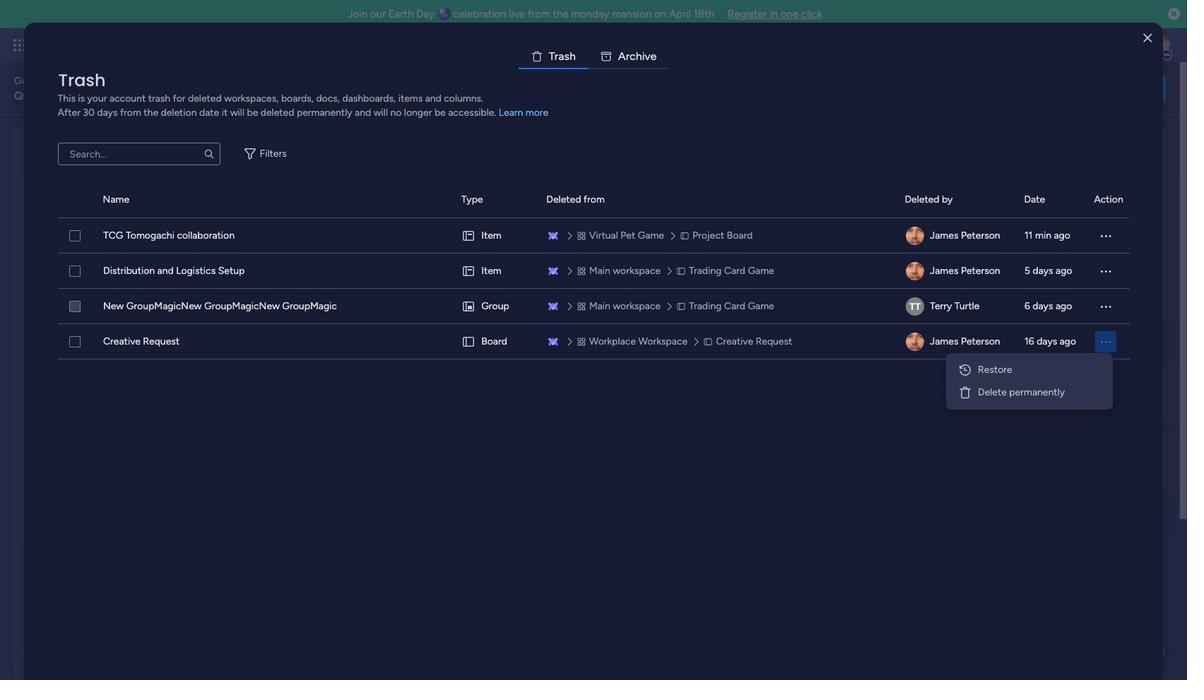 Task type: vqa. For each thing, say whether or not it's contained in the screenshot.
Alex Green element
no



Task type: describe. For each thing, give the bounding box(es) containing it.
menu menu
[[952, 359, 1107, 404]]

1 image
[[978, 29, 991, 45]]

2 menu item from the top
[[952, 382, 1107, 404]]

4 row from the top
[[58, 324, 1130, 360]]

getting started element
[[954, 366, 1166, 422]]

2 vertical spatial james peterson image
[[906, 333, 924, 351]]

component image for public board image for add to favorites image
[[269, 308, 282, 321]]

6 column header from the left
[[1024, 182, 1077, 218]]

public board image for second add to favorites icon from left
[[489, 286, 505, 302]]

2 row from the top
[[58, 254, 1130, 289]]

public board image for 1st add to favorites icon from the right
[[709, 286, 725, 302]]

1 vertical spatial james peterson image
[[906, 227, 924, 245]]

search image
[[203, 148, 215, 160]]

2 add to favorites image from the left
[[661, 287, 675, 301]]

public board image for add to favorites image
[[269, 286, 284, 302]]

5 column header from the left
[[905, 182, 1007, 218]]

menu image for middle james peterson icon
[[1099, 229, 1113, 243]]

public board image for third add to favorites icon from right
[[49, 286, 64, 302]]

quick search results list box
[[31, 160, 920, 348]]



Task type: locate. For each thing, give the bounding box(es) containing it.
7 column header from the left
[[1094, 182, 1129, 218]]

0 horizontal spatial public board image
[[49, 286, 64, 302]]

3 column header from the left
[[461, 182, 530, 218]]

Search for items in the recycle bin search field
[[58, 143, 220, 165]]

1 public board image from the left
[[49, 286, 64, 302]]

james peterson image
[[906, 262, 924, 281]]

column header
[[58, 182, 86, 218], [103, 182, 444, 218], [461, 182, 530, 218], [546, 182, 888, 218], [905, 182, 1007, 218], [1024, 182, 1077, 218], [1094, 182, 1129, 218]]

component image
[[269, 308, 282, 321], [489, 308, 502, 321], [709, 308, 722, 321]]

row
[[58, 218, 1130, 254], [58, 254, 1130, 289], [58, 289, 1130, 324], [58, 324, 1130, 360]]

menu image
[[1099, 229, 1113, 243], [1099, 264, 1113, 278], [1099, 300, 1113, 314], [1099, 335, 1112, 349]]

menu item up 'delete permanently' image
[[952, 359, 1107, 382]]

cell
[[461, 218, 530, 254], [905, 218, 1007, 254], [461, 254, 530, 289], [905, 254, 1007, 289], [461, 289, 530, 324], [905, 289, 1007, 324], [461, 324, 530, 360], [905, 324, 1007, 360], [1094, 324, 1130, 360]]

1 horizontal spatial add to favorites image
[[661, 287, 675, 301]]

add to favorites image
[[441, 287, 455, 301]]

table
[[58, 182, 1130, 658]]

1 column header from the left
[[58, 182, 86, 218]]

1 row from the top
[[58, 218, 1130, 254]]

2 horizontal spatial component image
[[709, 308, 722, 321]]

0 horizontal spatial add to favorites image
[[221, 287, 235, 301]]

help center element
[[954, 434, 1166, 490]]

select product image
[[13, 38, 27, 52]]

component image for public board image related to 1st add to favorites icon from the right
[[709, 308, 722, 321]]

None search field
[[58, 143, 220, 165]]

1 component image from the left
[[269, 308, 282, 321]]

4 column header from the left
[[546, 182, 888, 218]]

1 horizontal spatial public board image
[[709, 286, 725, 302]]

menu image for terry turtle image
[[1099, 300, 1113, 314]]

1 add to favorites image from the left
[[221, 287, 235, 301]]

3 component image from the left
[[709, 308, 722, 321]]

public board image
[[269, 286, 284, 302], [709, 286, 725, 302]]

2 component image from the left
[[489, 308, 502, 321]]

0 horizontal spatial public board image
[[269, 286, 284, 302]]

2 public board image from the left
[[709, 286, 725, 302]]

templates image image
[[967, 135, 1153, 232]]

2 horizontal spatial add to favorites image
[[881, 287, 895, 301]]

row group
[[58, 182, 1130, 218]]

add to favorites image
[[221, 287, 235, 301], [661, 287, 675, 301], [881, 287, 895, 301]]

1 public board image from the left
[[269, 286, 284, 302]]

menu item
[[952, 359, 1107, 382], [952, 382, 1107, 404]]

menu image for james peterson image
[[1099, 264, 1113, 278]]

0 horizontal spatial component image
[[269, 308, 282, 321]]

james peterson image
[[1148, 34, 1170, 57], [906, 227, 924, 245], [906, 333, 924, 351]]

restore image
[[958, 363, 972, 377]]

close image
[[1144, 33, 1152, 43]]

1 menu item from the top
[[952, 359, 1107, 382]]

terry turtle image
[[906, 297, 924, 316]]

3 row from the top
[[58, 289, 1130, 324]]

1 horizontal spatial component image
[[489, 308, 502, 321]]

menu item down restore icon
[[952, 382, 1107, 404]]

component image for second add to favorites icon from left's public board icon
[[489, 308, 502, 321]]

delete permanently image
[[958, 386, 972, 400]]

0 vertical spatial james peterson image
[[1148, 34, 1170, 57]]

1 horizontal spatial public board image
[[489, 286, 505, 302]]

public board image
[[49, 286, 64, 302], [489, 286, 505, 302]]

2 public board image from the left
[[489, 286, 505, 302]]

3 add to favorites image from the left
[[881, 287, 895, 301]]

2 column header from the left
[[103, 182, 444, 218]]



